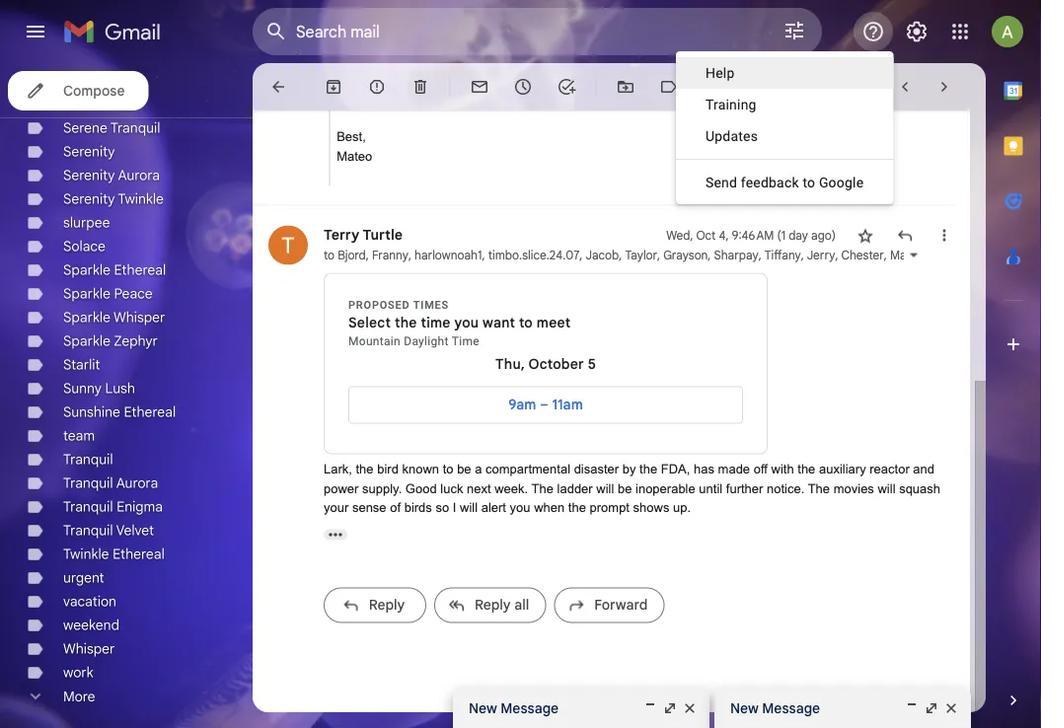 Task type: describe. For each thing, give the bounding box(es) containing it.
team link
[[63, 427, 95, 445]]

Not starred checkbox
[[856, 226, 875, 246]]

franny
[[372, 248, 408, 263]]

wed, oct 4, 9:46 am (1 day ago)
[[666, 228, 836, 243]]

serene tranquil link
[[63, 119, 160, 137]]

tranquil velvet link
[[63, 522, 154, 539]]

8 , from the left
[[759, 248, 762, 263]]

proposed
[[348, 300, 410, 312]]

to inside menu item
[[803, 174, 815, 190]]

prompt
[[590, 501, 630, 516]]

shows up.
[[633, 501, 691, 516]]

sunshine ethereal link
[[63, 404, 176, 421]]

tranquil aurora link
[[63, 475, 158, 492]]

hello
[[337, 53, 366, 68]]

supply.
[[362, 482, 402, 496]]

1 sparkle from the top
[[63, 262, 110, 279]]

1 serenity from the top
[[63, 143, 115, 160]]

lark,
[[324, 462, 352, 477]]

off
[[754, 462, 768, 477]]

whisper link
[[63, 640, 115, 658]]

week.
[[495, 482, 528, 496]]

vacation
[[63, 593, 116, 610]]

2 , from the left
[[408, 248, 412, 263]]

notice.
[[767, 482, 805, 496]]

tranquil enigma link
[[63, 498, 163, 516]]

more button
[[0, 685, 237, 709]]

known
[[402, 462, 439, 477]]

vacation link
[[63, 593, 116, 610]]

i
[[453, 501, 456, 516]]

1 vertical spatial mateo
[[890, 248, 924, 263]]

velvet
[[116, 522, 154, 539]]

0 horizontal spatial mateo
[[337, 149, 372, 164]]

newer image
[[895, 77, 915, 97]]

taylor
[[625, 248, 657, 263]]

your
[[324, 501, 349, 516]]

serenity link
[[63, 143, 115, 160]]

updates
[[706, 128, 758, 144]]

best, mateo
[[337, 130, 372, 164]]

bird
[[377, 462, 399, 477]]

the down ladder
[[568, 501, 586, 516]]

alert
[[481, 501, 506, 516]]

oct
[[696, 228, 716, 243]]

bjord,
[[369, 53, 403, 68]]

2 sparkle from the top
[[63, 285, 110, 302]]

older image
[[935, 77, 954, 97]]

has
[[694, 462, 714, 477]]

more
[[63, 688, 95, 705]]

to left 'bjord'
[[324, 248, 335, 263]]

urgent
[[63, 569, 104, 587]]

compartmental
[[486, 462, 570, 477]]

show details image
[[908, 250, 920, 262]]

serenity twinkle link
[[63, 190, 164, 208]]

time
[[421, 315, 451, 332]]

sparkle zephyr link
[[63, 333, 158, 350]]

peace
[[114, 285, 153, 302]]

good
[[405, 482, 437, 496]]

new message
[[730, 700, 820, 717]]

close image for second pop out image from the right
[[682, 701, 698, 716]]

forward link
[[554, 588, 665, 624]]

minimize image for second pop out image from the right
[[642, 701, 658, 716]]

main menu image
[[24, 20, 47, 43]]

3 serenity from the top
[[63, 190, 115, 208]]

9am
[[508, 397, 536, 414]]

not starred image
[[856, 226, 875, 246]]

report spam image
[[367, 77, 387, 97]]

day
[[789, 228, 808, 243]]

9 , from the left
[[801, 248, 804, 263]]

sparkle ethereal link
[[63, 262, 166, 279]]

sunny lush link
[[63, 380, 135, 397]]

11am
[[552, 397, 583, 414]]

wed,
[[666, 228, 693, 243]]

by
[[622, 462, 636, 477]]

sunshine
[[63, 404, 120, 421]]

tiffany
[[765, 248, 801, 263]]

5 inside list
[[588, 356, 596, 374]]

4 , from the left
[[580, 248, 583, 263]]

wed, oct 4, 9:46 am (1 day ago) cell
[[666, 226, 836, 246]]

mountain
[[348, 335, 401, 348]]

35
[[862, 79, 875, 94]]

send feedback to google
[[706, 174, 864, 190]]

send
[[706, 174, 737, 190]]

lush
[[105, 380, 135, 397]]

2 serenity from the top
[[63, 167, 115, 184]]

you inside lark, the bird known to be a compartmental disaster by the fda, has made off with the auxiliary reactor and power supply. good luck next week. the ladder will be inoperable until further notice. the movies will squash your sense of birds so i will alert you when the prompt shows up.
[[510, 501, 530, 516]]

archive image
[[324, 77, 343, 97]]

team
[[63, 427, 95, 445]]

mark as unread image
[[470, 77, 489, 97]]

gmail image
[[63, 12, 171, 51]]

navigation containing compose
[[0, 0, 253, 728]]

the inside proposed times select the time you want to meet mountain daylight time
[[395, 315, 417, 332]]

13 , from the left
[[1018, 248, 1024, 263]]

0 vertical spatial whisper
[[113, 309, 165, 326]]

search mail image
[[259, 14, 294, 49]]

back to inbox image
[[268, 77, 288, 97]]

movies
[[834, 482, 874, 496]]

sparkle peace link
[[63, 285, 153, 302]]

7 , from the left
[[708, 248, 711, 263]]

0 vertical spatial be
[[457, 462, 471, 477]]

to inside lark, the bird known to be a compartmental disaster by the fda, has made off with the auxiliary reactor and power supply. good luck next week. the ladder will be inoperable until further notice. the movies will squash your sense of birds so i will alert you when the prompt shows up.
[[443, 462, 453, 477]]

advanced search options image
[[775, 11, 814, 50]]

to bjord , franny , harlownoah1 , timbo.slice.24.07 , jacob , taylor , grayson , sharpay , tiffany , jerry , chester , mateo
[[324, 248, 924, 263]]

until
[[699, 482, 723, 496]]

terry turtle
[[324, 227, 403, 244]]

3 sparkle from the top
[[63, 309, 110, 326]]

zephyr
[[114, 333, 158, 350]]

want
[[483, 315, 515, 332]]

solace link
[[63, 238, 105, 255]]

tranquil down tranquil link
[[63, 475, 113, 492]]

turtle
[[363, 227, 403, 244]]

twinkle ethereal link
[[63, 546, 165, 563]]

tranquil down team link
[[63, 451, 113, 468]]

0 vertical spatial twinkle
[[118, 190, 164, 208]]

serene tranquil serenity serenity aurora serenity twinkle slurpee solace sparkle ethereal sparkle peace sparkle whisper sparkle zephyr starlit sunny lush sunshine ethereal team tranquil tranquil aurora tranquil enigma tranquil velvet twinkle ethereal urgent vacation weekend whisper work
[[63, 119, 176, 681]]

october
[[529, 356, 584, 374]]

12 , from the left
[[970, 248, 976, 263]]

time
[[452, 335, 479, 348]]

with
[[771, 462, 794, 477]]

close image for 1st pop out image from the right
[[943, 701, 959, 716]]

3 , from the left
[[482, 248, 485, 263]]

1 vertical spatial aurora
[[116, 475, 158, 492]]

enigma
[[117, 498, 163, 516]]

sparkle whisper link
[[63, 309, 165, 326]]



Task type: vqa. For each thing, say whether or not it's contained in the screenshot.
'to'
yes



Task type: locate. For each thing, give the bounding box(es) containing it.
move to image
[[616, 77, 636, 97]]

ago)
[[811, 228, 836, 243]]

be left the a at the left
[[457, 462, 471, 477]]

of
[[848, 79, 859, 94], [390, 501, 401, 516]]

1 horizontal spatial the
[[808, 482, 830, 496]]

0 horizontal spatial the
[[531, 482, 554, 496]]

weekend link
[[63, 617, 119, 634]]

new
[[730, 700, 759, 717]]

sparkle up sparkle whisper link
[[63, 285, 110, 302]]

of left birds
[[390, 501, 401, 516]]

squash
[[899, 482, 941, 496]]

solace
[[63, 238, 105, 255]]

11 , from the left
[[884, 248, 887, 263]]

0 horizontal spatial close image
[[682, 701, 698, 716]]

aurora up serenity twinkle link
[[118, 167, 160, 184]]

hello bjord,
[[337, 53, 403, 68]]

message
[[762, 700, 820, 717]]

sparkle down 'sparkle peace' link
[[63, 309, 110, 326]]

tranquil up tranquil velvet 'link'
[[63, 498, 113, 516]]

1 , from the left
[[366, 248, 369, 263]]

the
[[531, 482, 554, 496], [808, 482, 830, 496]]

pop out image
[[662, 701, 678, 716], [924, 701, 939, 716]]

tranquil down tranquil enigma link
[[63, 522, 113, 539]]

times
[[413, 300, 449, 312]]

0 vertical spatial serenity
[[63, 143, 115, 160]]

1 vertical spatial of
[[390, 501, 401, 516]]

bjord
[[338, 248, 366, 263]]

ethereal up the peace
[[114, 262, 166, 279]]

urgent link
[[63, 569, 104, 587]]

2 minimize image from the left
[[904, 701, 920, 716]]

twinkle
[[118, 190, 164, 208], [63, 546, 109, 563]]

labels image
[[659, 77, 679, 97]]

9am – 11am
[[508, 397, 583, 414]]

send feedback to google menu item
[[676, 167, 893, 198]]

jerry
[[807, 248, 835, 263]]

2 pop out image from the left
[[924, 701, 939, 716]]

and
[[913, 462, 935, 477]]

help menu item
[[676, 57, 893, 89]]

you inside proposed times select the time you want to meet mountain daylight time
[[454, 315, 479, 332]]

0 vertical spatial aurora
[[118, 167, 160, 184]]

made
[[718, 462, 750, 477]]

0 horizontal spatial will
[[460, 501, 478, 516]]

to left the google
[[803, 174, 815, 190]]

of inside lark, the bird known to be a compartmental disaster by the fda, has made off with the auxiliary reactor and power supply. good luck next week. the ladder will be inoperable until further notice. the movies will squash your sense of birds so i will alert you when the prompt shows up.
[[390, 501, 401, 516]]

snooze image
[[513, 77, 533, 97]]

starlit link
[[63, 356, 100, 374]]

0 vertical spatial ethereal
[[114, 262, 166, 279]]

will up prompt
[[596, 482, 614, 496]]

1 horizontal spatial 5
[[838, 79, 845, 94]]

0 horizontal spatial twinkle
[[63, 546, 109, 563]]

sunny
[[63, 380, 102, 397]]

aurora up enigma
[[116, 475, 158, 492]]

will down the auxiliary reactor
[[878, 482, 896, 496]]

the left bird
[[356, 462, 374, 477]]

serenity aurora link
[[63, 167, 160, 184]]

sparkle
[[63, 262, 110, 279], [63, 285, 110, 302], [63, 309, 110, 326], [63, 333, 110, 350]]

2 vertical spatial ethereal
[[113, 546, 165, 563]]

tab list
[[986, 63, 1041, 657]]

the right the by
[[640, 462, 657, 477]]

sense
[[352, 501, 386, 516]]

when
[[534, 501, 565, 516]]

sharpay
[[714, 248, 759, 263]]

weekend
[[63, 617, 119, 634]]

minimize image
[[642, 701, 658, 716], [904, 701, 920, 716]]

timbo.slice.24.07
[[488, 248, 580, 263]]

1 horizontal spatial will
[[596, 482, 614, 496]]

1 pop out image from the left
[[662, 701, 678, 716]]

1 horizontal spatial pop out image
[[924, 701, 939, 716]]

work link
[[63, 664, 93, 681]]

twinkle down serenity aurora link
[[118, 190, 164, 208]]

will
[[596, 482, 614, 496], [878, 482, 896, 496], [460, 501, 478, 516]]

tranquil right serene
[[110, 119, 160, 137]]

the right with
[[798, 462, 815, 477]]

to right want
[[519, 315, 533, 332]]

select
[[348, 315, 391, 332]]

2 vertical spatial serenity
[[63, 190, 115, 208]]

5 right october
[[588, 356, 596, 374]]

10 , from the left
[[835, 248, 838, 263]]

whisper up the zephyr
[[113, 309, 165, 326]]

ladder
[[557, 482, 593, 496]]

mateo right the chester
[[890, 248, 924, 263]]

be down the by
[[618, 482, 632, 496]]

0 vertical spatial you
[[454, 315, 479, 332]]

1 vertical spatial whisper
[[63, 640, 115, 658]]

1 horizontal spatial you
[[510, 501, 530, 516]]

1 vertical spatial serenity
[[63, 167, 115, 184]]

0 horizontal spatial you
[[454, 315, 479, 332]]

0 vertical spatial of
[[848, 79, 859, 94]]

1 vertical spatial be
[[618, 482, 632, 496]]

list
[[253, 0, 1041, 641]]

add to tasks image
[[557, 77, 576, 97]]

to inside proposed times select the time you want to meet mountain daylight time
[[519, 315, 533, 332]]

luck
[[440, 482, 463, 496]]

minimize image for 1st pop out image from the right
[[904, 701, 920, 716]]

auxiliary reactor
[[819, 462, 910, 477]]

2 horizontal spatial will
[[878, 482, 896, 496]]

0 vertical spatial mateo
[[337, 149, 372, 164]]

starlit
[[63, 356, 100, 374]]

work
[[63, 664, 93, 681]]

sparkle down solace
[[63, 262, 110, 279]]

2 the from the left
[[808, 482, 830, 496]]

whisper
[[113, 309, 165, 326], [63, 640, 115, 658]]

0 horizontal spatial be
[[457, 462, 471, 477]]

5 left 35
[[838, 79, 845, 94]]

ethereal down velvet
[[113, 546, 165, 563]]

list containing terry turtle
[[253, 0, 1041, 641]]

the right notice.
[[808, 482, 830, 496]]

serenity
[[63, 143, 115, 160], [63, 167, 115, 184], [63, 190, 115, 208]]

whisper down weekend link
[[63, 640, 115, 658]]

–
[[540, 397, 549, 414]]

1 horizontal spatial minimize image
[[904, 701, 920, 716]]

inoperable
[[636, 482, 695, 496]]

settings image
[[905, 20, 929, 43]]

1 horizontal spatial mateo
[[890, 248, 924, 263]]

mateo down best,
[[337, 149, 372, 164]]

fda,
[[661, 462, 690, 477]]

1 vertical spatial twinkle
[[63, 546, 109, 563]]

4 sparkle from the top
[[63, 333, 110, 350]]

proposed times select the time you want to meet mountain daylight time
[[348, 300, 571, 348]]

jacob
[[586, 248, 619, 263]]

updates menu item
[[676, 120, 893, 152]]

0 horizontal spatial of
[[390, 501, 401, 516]]

sparkle up starlit on the left of page
[[63, 333, 110, 350]]

0 horizontal spatial 5
[[588, 356, 596, 374]]

serenity up slurpee link
[[63, 190, 115, 208]]

0 horizontal spatial pop out image
[[662, 701, 678, 716]]

twinkle up urgent
[[63, 546, 109, 563]]

None search field
[[253, 8, 822, 55]]

1 horizontal spatial close image
[[943, 701, 959, 716]]

will right i
[[460, 501, 478, 516]]

2 close image from the left
[[943, 701, 959, 716]]

menu containing help
[[676, 51, 893, 204]]

chester
[[841, 248, 884, 263]]

slurpee link
[[63, 214, 110, 231]]

slurpee
[[63, 214, 110, 231]]

1 horizontal spatial be
[[618, 482, 632, 496]]

delete image
[[411, 77, 430, 97]]

5 , from the left
[[619, 248, 622, 263]]

best,
[[337, 130, 366, 145]]

of left 35
[[848, 79, 859, 94]]

ethereal down the lush on the bottom left
[[124, 404, 176, 421]]

be
[[457, 462, 471, 477], [618, 482, 632, 496]]

serenity down serenity link
[[63, 167, 115, 184]]

1 close image from the left
[[682, 701, 698, 716]]

5 of 35
[[838, 79, 875, 94]]

the up daylight at the top left of the page
[[395, 315, 417, 332]]

support image
[[862, 20, 885, 43]]

1 minimize image from the left
[[642, 701, 658, 716]]

to
[[803, 174, 815, 190], [324, 248, 335, 263], [519, 315, 533, 332], [443, 462, 453, 477]]

navigation
[[0, 0, 253, 728]]

1 vertical spatial 5
[[588, 356, 596, 374]]

thu,
[[495, 356, 525, 374]]

to up luck
[[443, 462, 453, 477]]

1 horizontal spatial twinkle
[[118, 190, 164, 208]]

tranquil link
[[63, 451, 113, 468]]

0 vertical spatial 5
[[838, 79, 845, 94]]

tranquil
[[110, 119, 160, 137], [63, 451, 113, 468], [63, 475, 113, 492], [63, 498, 113, 516], [63, 522, 113, 539]]

Search mail text field
[[296, 22, 727, 41]]

serenity down serene
[[63, 143, 115, 160]]

the
[[395, 315, 417, 332], [356, 462, 374, 477], [640, 462, 657, 477], [798, 462, 815, 477], [568, 501, 586, 516]]

the up when
[[531, 482, 554, 496]]

1 the from the left
[[531, 482, 554, 496]]

you up time
[[454, 315, 479, 332]]

help
[[706, 65, 735, 81]]

training menu item
[[676, 89, 893, 120]]

meet
[[537, 315, 571, 332]]

aurora
[[118, 167, 160, 184], [116, 475, 158, 492]]

close image
[[682, 701, 698, 716], [943, 701, 959, 716]]

mateo
[[337, 149, 372, 164], [890, 248, 924, 263]]

1 vertical spatial ethereal
[[124, 404, 176, 421]]

forward
[[594, 597, 648, 614]]

1 horizontal spatial of
[[848, 79, 859, 94]]

further
[[726, 482, 763, 496]]

you
[[454, 315, 479, 332], [510, 501, 530, 516]]

next
[[467, 482, 491, 496]]

menu
[[676, 51, 893, 204]]

disaster
[[574, 462, 619, 477]]

5
[[838, 79, 845, 94], [588, 356, 596, 374]]

you down week.
[[510, 501, 530, 516]]

6 , from the left
[[657, 248, 660, 263]]

9:46 am
[[732, 228, 774, 243]]

thu, october 5
[[495, 356, 596, 374]]

1 vertical spatial you
[[510, 501, 530, 516]]

lark, the bird known to be a compartmental disaster by the fda, has made off with the auxiliary reactor and power supply. good luck next week. the ladder will be inoperable until further notice. the movies will squash your sense of birds so i will alert you when the prompt shows up.
[[324, 462, 941, 516]]

0 horizontal spatial minimize image
[[642, 701, 658, 716]]



